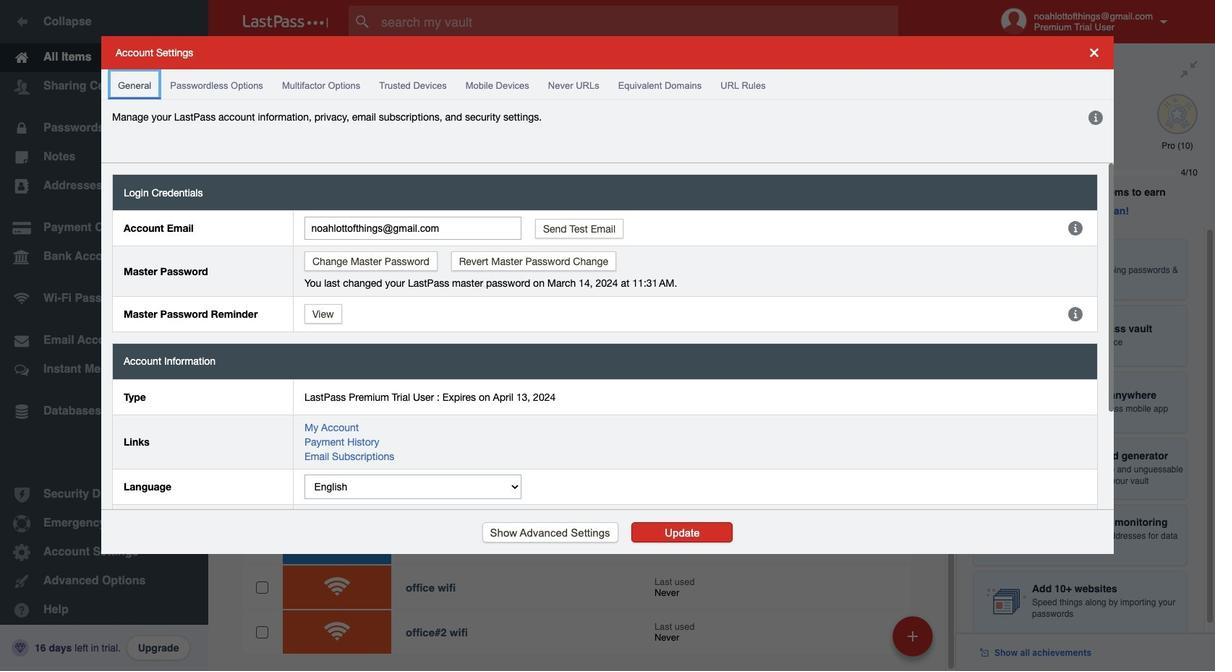 Task type: vqa. For each thing, say whether or not it's contained in the screenshot.
LastPass image
yes



Task type: locate. For each thing, give the bounding box(es) containing it.
main navigation navigation
[[0, 0, 208, 672]]

search my vault text field
[[349, 6, 927, 38]]



Task type: describe. For each thing, give the bounding box(es) containing it.
new item navigation
[[887, 613, 942, 672]]

Search search field
[[349, 6, 927, 38]]

lastpass image
[[243, 15, 328, 28]]

vault options navigation
[[208, 43, 956, 87]]

new item image
[[908, 632, 918, 642]]



